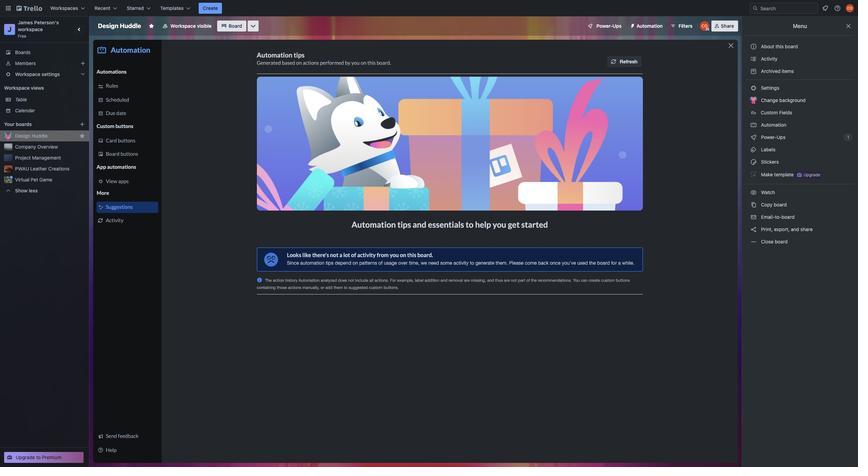 Task type: describe. For each thing, give the bounding box(es) containing it.
watch
[[761, 190, 777, 195]]

about this board
[[762, 44, 799, 49]]

change background
[[761, 97, 807, 103]]

james peterson's workspace free
[[18, 20, 60, 39]]

templates button
[[156, 3, 195, 14]]

open information menu image
[[835, 5, 842, 12]]

calendar link
[[15, 107, 85, 114]]

visible
[[197, 23, 212, 29]]

background
[[780, 97, 807, 103]]

power-ups inside button
[[597, 23, 622, 29]]

export,
[[775, 227, 790, 232]]

sm image for activity
[[751, 56, 758, 62]]

ups inside button
[[613, 23, 622, 29]]

custom
[[762, 110, 779, 116]]

workspace views
[[4, 85, 44, 91]]

settings
[[42, 71, 60, 77]]

board down export,
[[776, 239, 788, 245]]

sm image for close board
[[751, 239, 758, 246]]

email-to-board link
[[747, 212, 855, 223]]

share
[[801, 227, 814, 232]]

archived items
[[761, 68, 795, 74]]

print, export, and share link
[[747, 224, 855, 235]]

recent button
[[91, 3, 121, 14]]

sm image for archived items
[[751, 68, 758, 75]]

template
[[775, 172, 794, 178]]

company overview
[[15, 144, 58, 150]]

print, export, and share
[[761, 227, 814, 232]]

labels
[[761, 147, 776, 153]]

about
[[762, 44, 775, 49]]

watch link
[[747, 187, 855, 198]]

project
[[15, 155, 31, 161]]

your boards with 5 items element
[[4, 120, 69, 129]]

board up to-
[[775, 202, 788, 208]]

workspace for workspace visible
[[171, 23, 196, 29]]

items
[[783, 68, 795, 74]]

calendar
[[15, 108, 35, 113]]

back to home image
[[16, 3, 42, 14]]

copy board link
[[747, 200, 855, 211]]

filters button
[[669, 21, 695, 32]]

pwau leather creations link
[[15, 166, 85, 172]]

share button
[[712, 21, 739, 32]]

archived
[[762, 68, 781, 74]]

sm image for email-to-board
[[751, 214, 758, 221]]

sm image for watch
[[751, 189, 758, 196]]

create button
[[199, 3, 222, 14]]

sm image for print, export, and share
[[751, 226, 758, 233]]

0 horizontal spatial christina overa (christinaovera) image
[[700, 21, 710, 31]]

workspace for workspace settings
[[15, 71, 40, 77]]

Board name text field
[[95, 21, 145, 32]]

stickers
[[761, 159, 780, 165]]

star or unstar board image
[[149, 23, 154, 29]]

sm image for stickers
[[751, 159, 758, 166]]

premium
[[42, 455, 62, 461]]

show less button
[[0, 186, 89, 196]]

board inside 'button'
[[786, 44, 799, 49]]

pet
[[31, 177, 38, 183]]

primary element
[[0, 0, 859, 16]]

sm image for automation
[[751, 122, 758, 129]]

power- inside button
[[597, 23, 613, 29]]

members
[[15, 60, 36, 66]]

power-ups button
[[583, 21, 626, 32]]

table
[[15, 97, 27, 103]]

templates
[[160, 5, 184, 11]]

pwau leather creations
[[15, 166, 70, 172]]

fields
[[780, 110, 793, 116]]

sm image for labels
[[751, 146, 758, 153]]

filters
[[679, 23, 693, 29]]

make template
[[761, 172, 794, 178]]

company
[[15, 144, 36, 150]]

email-to-board
[[761, 214, 795, 220]]

and
[[792, 227, 800, 232]]

views
[[31, 85, 44, 91]]

design inside text box
[[98, 22, 119, 29]]

show
[[15, 188, 28, 194]]

virtual
[[15, 177, 29, 183]]

workspace settings button
[[0, 69, 89, 80]]

1 horizontal spatial ups
[[778, 134, 786, 140]]

table link
[[15, 96, 85, 103]]

management
[[32, 155, 61, 161]]

create
[[203, 5, 218, 11]]

Search field
[[751, 3, 819, 14]]

virtual pet game link
[[15, 177, 85, 183]]

huddle inside "link"
[[32, 133, 48, 139]]

upgrade to premium link
[[4, 453, 84, 464]]

design huddle inside "link"
[[15, 133, 48, 139]]

overview
[[37, 144, 58, 150]]

archived items link
[[747, 66, 855, 77]]

1 horizontal spatial power-
[[762, 134, 778, 140]]

email-
[[762, 214, 776, 220]]

close
[[762, 239, 774, 245]]

recent
[[95, 5, 111, 11]]

to
[[36, 455, 41, 461]]

sm image for copy board
[[751, 202, 758, 208]]



Task type: vqa. For each thing, say whether or not it's contained in the screenshot.
Jeremy Miller (jeremymiller198) icon to the left
no



Task type: locate. For each thing, give the bounding box(es) containing it.
automation left filters button
[[637, 23, 663, 29]]

2 sm image from the top
[[751, 159, 758, 166]]

boards
[[15, 49, 31, 55]]

0 vertical spatial upgrade
[[804, 172, 821, 178]]

upgrade to premium
[[16, 455, 62, 461]]

copy
[[762, 202, 773, 208]]

2 vertical spatial workspace
[[4, 85, 30, 91]]

upgrade for upgrade to premium
[[16, 455, 35, 461]]

to-
[[776, 214, 782, 220]]

0 vertical spatial workspace
[[171, 23, 196, 29]]

starred icon image
[[80, 133, 85, 139]]

1 horizontal spatial power-ups
[[761, 134, 788, 140]]

0 vertical spatial power-ups
[[597, 23, 622, 29]]

game
[[39, 177, 52, 183]]

automation button
[[628, 21, 668, 32]]

design huddle link
[[15, 133, 77, 140]]

add board image
[[80, 122, 85, 127]]

1 vertical spatial upgrade
[[16, 455, 35, 461]]

1 vertical spatial design
[[15, 133, 30, 139]]

board
[[229, 23, 242, 29]]

your
[[4, 121, 15, 127]]

0 vertical spatial huddle
[[120, 22, 141, 29]]

workspace visible
[[171, 23, 212, 29]]

1
[[848, 135, 850, 140]]

upgrade inside upgrade button
[[804, 172, 821, 178]]

design down the recent 'popup button'
[[98, 22, 119, 29]]

0 horizontal spatial automation
[[637, 23, 663, 29]]

1 vertical spatial huddle
[[32, 133, 48, 139]]

company overview link
[[15, 144, 85, 151]]

sm image left copy
[[751, 202, 758, 208]]

james peterson's workspace link
[[18, 20, 60, 32]]

huddle down starred
[[120, 22, 141, 29]]

0 horizontal spatial power-ups
[[597, 23, 622, 29]]

activity link
[[747, 53, 855, 64]]

1 vertical spatial christina overa (christinaovera) image
[[700, 21, 710, 31]]

james
[[18, 20, 33, 25]]

0 vertical spatial design
[[98, 22, 119, 29]]

ups down automation link
[[778, 134, 786, 140]]

design huddle inside text box
[[98, 22, 141, 29]]

workspace
[[18, 26, 43, 32]]

sm image for settings
[[751, 85, 758, 92]]

members link
[[0, 58, 89, 69]]

sm image inside archived items link
[[751, 68, 758, 75]]

show less
[[15, 188, 38, 194]]

0 horizontal spatial design huddle
[[15, 133, 48, 139]]

sm image left make
[[751, 171, 758, 178]]

3 sm image from the top
[[751, 171, 758, 178]]

0 vertical spatial design huddle
[[98, 22, 141, 29]]

custom fields button
[[747, 107, 855, 118]]

christina overa (christinaovera) image right the open information menu image
[[847, 4, 855, 12]]

huddle up "company overview"
[[32, 133, 48, 139]]

stickers link
[[747, 157, 855, 168]]

workspace up table
[[4, 85, 30, 91]]

1 horizontal spatial upgrade
[[804, 172, 821, 178]]

upgrade down stickers link
[[804, 172, 821, 178]]

board
[[786, 44, 799, 49], [775, 202, 788, 208], [782, 214, 795, 220], [776, 239, 788, 245]]

this member is an admin of this board. image
[[707, 28, 710, 31]]

sm image inside stickers link
[[751, 159, 758, 166]]

sm image inside watch link
[[751, 189, 758, 196]]

boards link
[[0, 47, 89, 58]]

sm image inside settings link
[[751, 85, 758, 92]]

j link
[[4, 24, 15, 35]]

workspace inside button
[[171, 23, 196, 29]]

1 vertical spatial ups
[[778, 134, 786, 140]]

board up print, export, and share
[[782, 214, 795, 220]]

power-ups
[[597, 23, 622, 29], [761, 134, 788, 140]]

make
[[762, 172, 774, 178]]

0 horizontal spatial upgrade
[[16, 455, 35, 461]]

sm image left print,
[[751, 226, 758, 233]]

search image
[[753, 5, 759, 11]]

starred button
[[123, 3, 155, 14]]

upgrade inside upgrade to premium link
[[16, 455, 35, 461]]

about this board button
[[747, 41, 855, 52]]

1 horizontal spatial automation
[[761, 122, 787, 128]]

0 vertical spatial christina overa (christinaovera) image
[[847, 4, 855, 12]]

change
[[762, 97, 779, 103]]

1 vertical spatial automation
[[761, 122, 787, 128]]

automation link
[[747, 120, 855, 131]]

huddle inside text box
[[120, 22, 141, 29]]

labels link
[[747, 144, 855, 155]]

custom fields
[[762, 110, 793, 116]]

design inside "link"
[[15, 133, 30, 139]]

0 horizontal spatial design
[[15, 133, 30, 139]]

1 horizontal spatial christina overa (christinaovera) image
[[847, 4, 855, 12]]

print,
[[762, 227, 774, 232]]

1 vertical spatial power-
[[762, 134, 778, 140]]

change background link
[[747, 95, 855, 106]]

this
[[776, 44, 784, 49]]

christina overa (christinaovera) image
[[847, 4, 855, 12], [700, 21, 710, 31]]

sm image inside automation button
[[628, 21, 637, 30]]

1 horizontal spatial design huddle
[[98, 22, 141, 29]]

design up company
[[15, 133, 30, 139]]

1 horizontal spatial design
[[98, 22, 119, 29]]

upgrade for upgrade
[[804, 172, 821, 178]]

1 vertical spatial design huddle
[[15, 133, 48, 139]]

0 vertical spatial power-
[[597, 23, 613, 29]]

sm image inside "close board" link
[[751, 239, 758, 246]]

0 horizontal spatial power-
[[597, 23, 613, 29]]

sm image inside labels link
[[751, 146, 758, 153]]

design huddle
[[98, 22, 141, 29], [15, 133, 48, 139]]

workspace
[[171, 23, 196, 29], [15, 71, 40, 77], [4, 85, 30, 91]]

close board link
[[747, 237, 855, 248]]

settings link
[[747, 83, 855, 94]]

sm image for power-ups
[[751, 134, 758, 141]]

activity
[[761, 56, 778, 62]]

pwau
[[15, 166, 29, 172]]

workspace visible button
[[158, 21, 216, 32]]

starred
[[127, 5, 144, 11]]

project management link
[[15, 155, 85, 162]]

sm image left labels
[[751, 146, 758, 153]]

0 notifications image
[[822, 4, 830, 12]]

sm image inside email-to-board link
[[751, 214, 758, 221]]

sm image
[[751, 146, 758, 153], [751, 159, 758, 166], [751, 171, 758, 178], [751, 202, 758, 208], [751, 226, 758, 233]]

automation inside button
[[637, 23, 663, 29]]

ups
[[613, 23, 622, 29], [778, 134, 786, 140]]

copy board
[[761, 202, 788, 208]]

sm image inside the print, export, and share link
[[751, 226, 758, 233]]

sm image left stickers
[[751, 159, 758, 166]]

automation
[[637, 23, 663, 29], [761, 122, 787, 128]]

share
[[722, 23, 735, 29]]

workspaces button
[[46, 3, 89, 14]]

workspace inside 'popup button'
[[15, 71, 40, 77]]

workspace down the templates dropdown button
[[171, 23, 196, 29]]

your boards
[[4, 121, 32, 127]]

sm image inside copy board link
[[751, 202, 758, 208]]

creations
[[48, 166, 70, 172]]

project management
[[15, 155, 61, 161]]

0 horizontal spatial huddle
[[32, 133, 48, 139]]

design
[[98, 22, 119, 29], [15, 133, 30, 139]]

1 sm image from the top
[[751, 146, 758, 153]]

design huddle down the recent 'popup button'
[[98, 22, 141, 29]]

upgrade left "to"
[[16, 455, 35, 461]]

4 sm image from the top
[[751, 202, 758, 208]]

customize views image
[[250, 23, 257, 29]]

sm image inside activity link
[[751, 56, 758, 62]]

0 vertical spatial automation
[[637, 23, 663, 29]]

less
[[29, 188, 38, 194]]

automation down custom fields at the right
[[761, 122, 787, 128]]

leather
[[30, 166, 47, 172]]

j
[[8, 25, 12, 33]]

workspace for workspace views
[[4, 85, 30, 91]]

1 vertical spatial workspace
[[15, 71, 40, 77]]

board right the this
[[786, 44, 799, 49]]

menu
[[794, 23, 808, 29]]

design huddle up "company overview"
[[15, 133, 48, 139]]

sm image inside automation link
[[751, 122, 758, 129]]

sm image
[[628, 21, 637, 30], [751, 56, 758, 62], [751, 68, 758, 75], [751, 85, 758, 92], [751, 122, 758, 129], [751, 134, 758, 141], [751, 189, 758, 196], [751, 214, 758, 221], [751, 239, 758, 246]]

power-
[[597, 23, 613, 29], [762, 134, 778, 140]]

sm image for make template
[[751, 171, 758, 178]]

upgrade button
[[796, 171, 823, 179]]

board link
[[217, 21, 246, 32]]

1 vertical spatial power-ups
[[761, 134, 788, 140]]

ups left automation button
[[613, 23, 622, 29]]

christina overa (christinaovera) image right filters
[[700, 21, 710, 31]]

5 sm image from the top
[[751, 226, 758, 233]]

0 horizontal spatial ups
[[613, 23, 622, 29]]

1 horizontal spatial huddle
[[120, 22, 141, 29]]

upgrade
[[804, 172, 821, 178], [16, 455, 35, 461]]

workspace down members
[[15, 71, 40, 77]]

0 vertical spatial ups
[[613, 23, 622, 29]]

workspace navigation collapse icon image
[[75, 25, 84, 34]]



